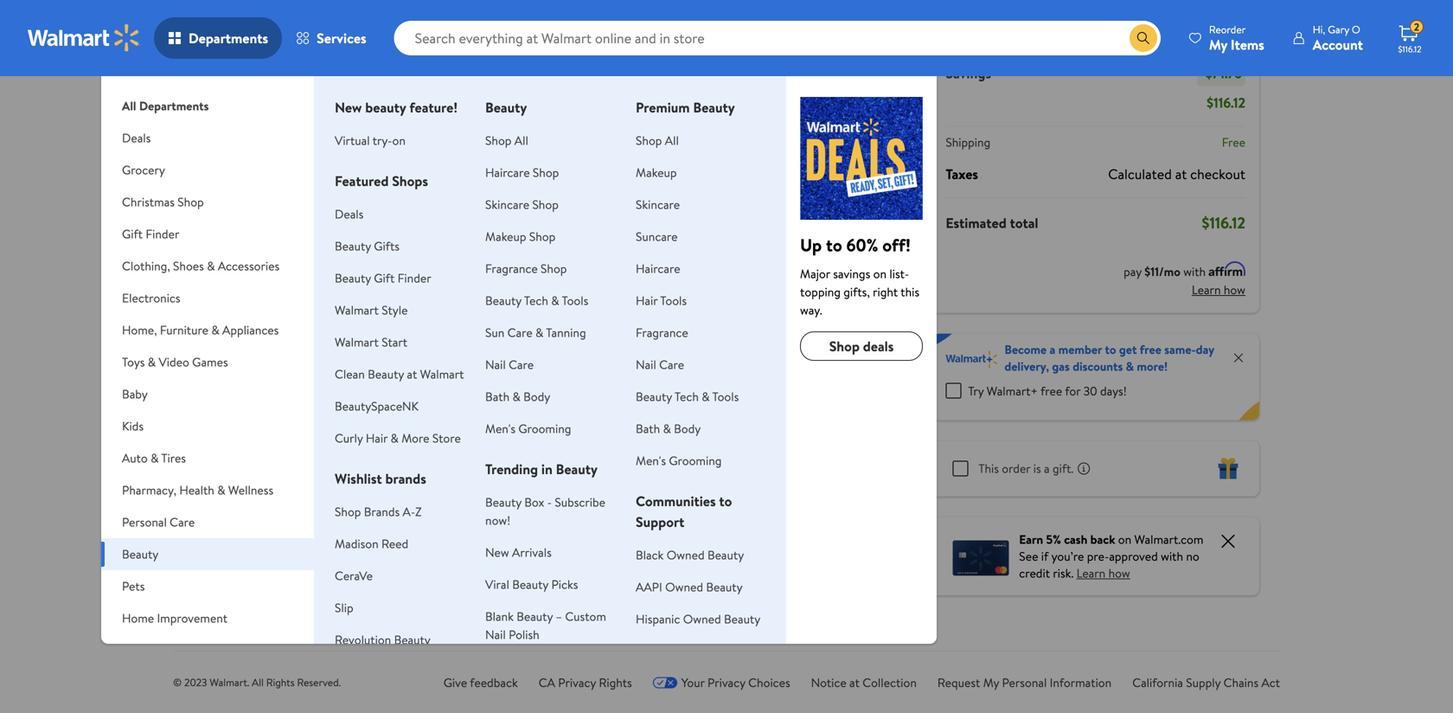Task type: vqa. For each thing, say whether or not it's contained in the screenshot.
3+ within the Now $7.49 group
yes



Task type: describe. For each thing, give the bounding box(es) containing it.
a-
[[403, 503, 415, 520]]

get
[[1120, 341, 1137, 358]]

beauty up $349.00/ca
[[368, 366, 404, 383]]

with inside chefman turbo fry stainless steel air fryer with basket divider, 8 quart
[[225, 456, 251, 475]]

now for now $348.00 $579.00 ge profile™ opal™ nugget ice maker with side tank, countertop icemaker, stainless steel
[[493, 358, 524, 379]]

add button for now $16.98
[[629, 304, 693, 332]]

risk.
[[1053, 565, 1074, 582]]

$16.98
[[661, 358, 703, 379]]

give feedback
[[444, 674, 518, 691]]

berries
[[660, 433, 703, 452]]

pay
[[1124, 263, 1142, 280]]

1 horizontal spatial bath & body
[[636, 420, 701, 437]]

0 horizontal spatial more
[[253, 158, 288, 180]]

off!
[[883, 233, 911, 257]]

men's grooming for the rightmost men's grooming link
[[636, 452, 722, 469]]

nail care for communities
[[636, 356, 685, 373]]

care inside dropdown button
[[170, 514, 195, 530]]

care up $579.00
[[509, 356, 534, 373]]

owned for aapi
[[666, 579, 704, 595]]

1 horizontal spatial how
[[1224, 281, 1246, 298]]

cherries
[[627, 452, 678, 471]]

back
[[1091, 531, 1116, 548]]

walmart plus image
[[946, 351, 998, 368]]

1 horizontal spatial tools
[[661, 292, 687, 309]]

revolution beauty link
[[335, 631, 431, 648]]

$187.88
[[1203, 34, 1246, 53]]

beauty tech & tools for the right beauty tech & tools link
[[636, 388, 739, 405]]

Try Walmart+ free for 30 days! checkbox
[[946, 383, 962, 399]]

stainless inside chefman turbo fry stainless steel air fryer with basket divider, 8 quart
[[247, 418, 299, 437]]

now for now $349.00 $499.00 $349.00/ca xbox series x video game console, black
[[359, 358, 390, 379]]

beauty up lgbtq+ owned beauty link
[[724, 611, 761, 627]]

is
[[1034, 460, 1042, 477]]

deals for "deals" dropdown button
[[122, 129, 151, 146]]

basket
[[254, 456, 294, 475]]

beauty right premium
[[694, 98, 735, 117]]

0 horizontal spatial learn how
[[1077, 565, 1131, 582]]

beauty down 'deals' link
[[335, 238, 371, 254]]

makeup shop link
[[486, 228, 556, 245]]

topping
[[801, 283, 841, 300]]

©
[[173, 675, 182, 690]]

1 vertical spatial deals
[[292, 158, 329, 180]]

shop up madison
[[335, 503, 361, 520]]

video inside dropdown button
[[159, 354, 189, 370]]

fragrance for fragrance link
[[636, 324, 689, 341]]

at for notice
[[850, 674, 860, 691]]

gifting image
[[1218, 458, 1239, 479]]

boost™
[[793, 437, 834, 456]]

1 vertical spatial bath
[[636, 420, 660, 437]]

all departments
[[122, 97, 209, 114]]

men's for left men's grooming link
[[486, 420, 516, 437]]

gift finder
[[122, 225, 179, 242]]

in
[[542, 460, 553, 479]]

furniture
[[160, 321, 209, 338]]

0 vertical spatial $116.12
[[1399, 43, 1422, 55]]

auto & tires button
[[101, 442, 314, 474]]

privacy choices icon image
[[653, 677, 678, 689]]

men's for the rightmost men's grooming link
[[636, 452, 666, 469]]

wishlist brands
[[335, 469, 426, 488]]

steel inside chefman turbo fry stainless steel air fryer with basket divider, 8 quart
[[225, 437, 255, 456]]

skincare for skincare link
[[636, 196, 680, 213]]

your
[[682, 674, 705, 691]]

owned for lgbtq+
[[684, 643, 722, 659]]

care down fragrance link
[[659, 356, 685, 373]]

free,
[[627, 433, 657, 452]]

shops
[[392, 171, 428, 190]]

services
[[317, 29, 367, 48]]

edge®)
[[820, 475, 859, 494]]

beautyspacenk
[[335, 398, 419, 415]]

walmart for walmart start
[[335, 334, 379, 350]]

beauty inside dropdown button
[[122, 546, 159, 563]]

skincare shop link
[[486, 196, 559, 213]]

personal inside dropdown button
[[122, 514, 167, 530]]

to inside become a member to get free same-day delivery, gas discounts & more!
[[1106, 341, 1117, 358]]

gift inside "gift finder" dropdown button
[[122, 225, 143, 242]]

now for now $16.98 $24.28 21.2 ¢/count welch's, gluten free,  berries 'n cherries fruit snacks 0.8oz pouches, 80 count case
[[627, 358, 658, 379]]

sun care & tanning
[[486, 324, 586, 341]]

search icon image
[[1137, 31, 1151, 45]]

try-
[[373, 132, 392, 149]]

shop up the fragrance shop at the left of page
[[530, 228, 556, 245]]

same-
[[1165, 341, 1197, 358]]

1 vertical spatial personal
[[1003, 674, 1047, 691]]

blank
[[486, 608, 514, 625]]

slip
[[335, 599, 354, 616]]

up
[[801, 233, 822, 257]]

nail inside blank beauty – custom nail polish
[[486, 626, 506, 643]]

shop down "deals" dropdown button
[[215, 158, 249, 180]]

now $349.00 $499.00 $349.00/ca xbox series x video game console, black
[[359, 358, 449, 471]]

1 horizontal spatial finder
[[398, 270, 431, 286]]

pouches,
[[627, 490, 680, 509]]

$15.97
[[760, 379, 791, 396]]

now $49.00 group
[[225, 190, 328, 516]]

next slide for horizontalscrollerrecommendations list image
[[828, 256, 870, 297]]

home
[[122, 610, 154, 627]]

baby button
[[101, 378, 314, 410]]

madison reed
[[335, 535, 409, 552]]

calculated
[[1109, 164, 1173, 183]]

banner containing become a member to get free same-day delivery, gas discounts & more!
[[932, 334, 1260, 420]]

shipping inside now $349.00 group
[[394, 506, 432, 521]]

shop all link for premium beauty
[[636, 132, 679, 149]]

shop inside dropdown button
[[178, 193, 204, 210]]

toys
[[122, 354, 145, 370]]

toys & video games
[[122, 354, 228, 370]]

learn more about gifting image
[[1078, 462, 1091, 476]]

gift.
[[1053, 460, 1074, 477]]

become
[[1005, 341, 1047, 358]]

auto
[[122, 450, 148, 466]]

add button for now $349.00
[[362, 304, 425, 332]]

finder inside "gift finder" dropdown button
[[146, 225, 179, 242]]

2 vertical spatial $116.12
[[1202, 212, 1246, 234]]

my for items
[[1210, 35, 1228, 54]]

2- up premium
[[630, 27, 639, 42]]

2- inside now $16.98 'group'
[[630, 485, 639, 499]]

1 vertical spatial departments
[[139, 97, 209, 114]]

picks
[[552, 576, 578, 593]]

1 horizontal spatial gift
[[374, 270, 395, 286]]

clothing,
[[122, 257, 170, 274]]

1 vertical spatial at
[[407, 366, 417, 383]]

0 horizontal spatial beauty tech & tools link
[[486, 292, 589, 309]]

my for personal
[[984, 674, 1000, 691]]

shop up haircare shop
[[486, 132, 512, 149]]

beauty right revolution
[[394, 631, 431, 648]]

tanning
[[546, 324, 586, 341]]

see
[[1020, 548, 1039, 565]]

2-day shipping inside now $348.00 'group'
[[496, 491, 561, 506]]

series
[[392, 414, 428, 433]]

0 vertical spatial learn
[[1192, 281, 1222, 298]]

makeup link
[[636, 164, 677, 181]]

1 vertical spatial body
[[674, 420, 701, 437]]

a inside become a member to get free same-day delivery, gas discounts & more!
[[1050, 341, 1056, 358]]

0 horizontal spatial bath & body
[[486, 388, 551, 405]]

with inside now $348.00 $579.00 ge profile™ opal™ nugget ice maker with side tank, countertop icemaker, stainless steel
[[554, 437, 580, 456]]

3+ inside now $7.49 group
[[764, 515, 776, 530]]

0 horizontal spatial men's grooming link
[[486, 420, 572, 437]]

madison
[[335, 535, 379, 552]]

2 vertical spatial walmart
[[420, 366, 464, 383]]

1 horizontal spatial beauty tech & tools link
[[636, 388, 739, 405]]

walmart start link
[[335, 334, 408, 350]]

© 2023 walmart. all rights reserved.
[[173, 675, 341, 690]]

all right walmart.
[[252, 675, 264, 690]]

all up grocery
[[122, 97, 136, 114]]

- inside "beauty box - subscribe now!"
[[547, 494, 552, 511]]

x
[[431, 414, 439, 433]]

close walmart plus section image
[[1232, 351, 1246, 365]]

1 vertical spatial bath & body link
[[636, 420, 701, 437]]

beauty up 'sun'
[[486, 292, 522, 309]]

notice at collection link
[[811, 674, 917, 691]]

shipping inside 'now $49.00' group
[[261, 491, 298, 506]]

departments inside dropdown button
[[189, 29, 268, 48]]

makeup for "makeup" link
[[636, 164, 677, 181]]

walmart start
[[335, 334, 408, 350]]

deal for $349.00
[[366, 200, 386, 215]]

beauty up welch's,
[[636, 388, 672, 405]]

0.8oz
[[670, 471, 702, 490]]

$348.00
[[527, 358, 584, 379]]

communities
[[636, 492, 716, 511]]

now for now $49.00
[[225, 358, 256, 379]]

3+ right delivery
[[496, 27, 508, 42]]

skincare link
[[636, 196, 680, 213]]

add to cart image for $349.00
[[369, 308, 389, 328]]

beauty up your privacy choices
[[725, 643, 761, 659]]

turbo
[[283, 399, 317, 418]]

dismiss capital one banner image
[[1218, 531, 1239, 552]]

give feedback button
[[444, 674, 518, 692]]

major
[[801, 265, 831, 282]]

0 horizontal spatial free
[[1041, 382, 1063, 399]]

clothing, shoes & accessories button
[[101, 250, 314, 282]]

deal for $348.00
[[500, 200, 520, 215]]

walmart.
[[210, 675, 249, 690]]

new for new beauty feature!
[[335, 98, 362, 117]]

shop down haircare shop
[[533, 196, 559, 213]]

now $348.00 $579.00 ge profile™ opal™ nugget ice maker with side tank, countertop icemaker, stainless steel
[[493, 358, 584, 532]]

fragrance shop
[[486, 260, 567, 277]]

taxes
[[946, 164, 979, 183]]

if
[[1042, 548, 1049, 565]]

3+ day shipping inside now $7.49 group
[[764, 515, 833, 530]]

force
[[798, 418, 833, 437]]

request my personal information
[[938, 674, 1112, 691]]

owned for black
[[667, 546, 705, 563]]

all up haircare shop link
[[515, 132, 529, 149]]

0 horizontal spatial body
[[524, 388, 551, 405]]

0 horizontal spatial rights
[[266, 675, 295, 690]]

privacy for ca
[[558, 674, 596, 691]]

request
[[938, 674, 981, 691]]

now $7.49 group
[[760, 190, 863, 540]]

1 horizontal spatial tech
[[675, 388, 699, 405]]

shop left deals
[[830, 337, 860, 356]]

now $16.98 group
[[627, 190, 729, 528]]

This order is a gift. checkbox
[[953, 461, 969, 476]]

affirm image
[[1209, 261, 1246, 276]]

privacy for your
[[708, 674, 746, 691]]

walmart style
[[335, 302, 408, 318]]

featured
[[335, 171, 389, 190]]

add to cart image for now $348.00
[[502, 308, 523, 328]]

2- up 'all departments' link
[[228, 27, 238, 42]]

& inside dropdown button
[[211, 321, 220, 338]]

services button
[[282, 17, 380, 59]]

add for ge profile™ opal™ nugget ice maker with side tank, countertop icemaker, stainless steel
[[523, 309, 545, 326]]

& inside become a member to get free same-day delivery, gas discounts & more!
[[1126, 358, 1135, 375]]

2- down services
[[362, 51, 372, 66]]

icemaker,
[[493, 494, 550, 513]]

shoes
[[173, 257, 204, 274]]

haircare for haircare shop
[[486, 164, 530, 181]]

beauty down arrivals
[[512, 576, 549, 593]]

–
[[556, 608, 563, 625]]

1 horizontal spatial black
[[636, 546, 664, 563]]

nail for trending in beauty
[[486, 356, 506, 373]]

1 vertical spatial how
[[1109, 565, 1131, 582]]

no
[[1187, 548, 1200, 565]]

all down premium
[[665, 132, 679, 149]]

aapi
[[636, 579, 663, 595]]

care right 'sun'
[[508, 324, 533, 341]]

1 vertical spatial $116.12
[[1207, 93, 1246, 112]]

makeup shop
[[486, 228, 556, 245]]



Task type: locate. For each thing, give the bounding box(es) containing it.
at right notice
[[850, 674, 860, 691]]

1 horizontal spatial -
[[1201, 64, 1206, 83]]

wishlist
[[335, 469, 382, 488]]

now $348.00 group
[[493, 190, 595, 532]]

0 vertical spatial steel
[[225, 437, 255, 456]]

2- inside now $348.00 'group'
[[496, 491, 506, 506]]

add button inside 'now $49.00' group
[[228, 304, 291, 332]]

2 deal from the left
[[500, 200, 520, 215]]

1 vertical spatial gift
[[374, 270, 395, 286]]

1 shop all link from the left
[[486, 132, 529, 149]]

beauty up polish at the bottom left of page
[[517, 608, 553, 625]]

gifts,
[[844, 283, 870, 300]]

0 horizontal spatial grooming
[[519, 420, 572, 437]]

body down $348.00
[[524, 388, 551, 405]]

walmart up clean on the bottom left
[[335, 334, 379, 350]]

2 nail care from the left
[[636, 356, 685, 373]]

game
[[397, 433, 433, 452]]

now inside now $348.00 $579.00 ge profile™ opal™ nugget ice maker with side tank, countertop icemaker, stainless steel
[[493, 358, 524, 379]]

walmart image
[[28, 24, 140, 52]]

deals button
[[101, 122, 314, 154]]

day inside now $349.00 group
[[377, 506, 392, 521]]

1 horizontal spatial hair
[[636, 292, 658, 309]]

day inside become a member to get free same-day delivery, gas discounts & more!
[[1197, 341, 1215, 358]]

2- up count
[[630, 485, 639, 499]]

profile™
[[514, 399, 560, 418]]

tank,
[[521, 456, 551, 475]]

beauty up the now!
[[486, 494, 522, 511]]

to for up
[[826, 233, 843, 257]]

add to cart image inside now $7.49 group
[[770, 308, 791, 328]]

free inside become a member to get free same-day delivery, gas discounts & more!
[[1140, 341, 1162, 358]]

bath down 21.2
[[636, 420, 660, 437]]

0 horizontal spatial to
[[719, 492, 732, 511]]

savings
[[834, 265, 871, 282]]

owned for hispanic
[[683, 611, 721, 627]]

nugget
[[530, 418, 576, 437]]

shipping inside now $16.98 'group'
[[657, 485, 694, 499]]

fragrance link
[[636, 324, 689, 341]]

calculated at checkout
[[1109, 164, 1246, 183]]

way.
[[801, 302, 823, 318]]

add to cart image inside now $349.00 group
[[369, 308, 389, 328]]

day inside now $7.49 group
[[778, 515, 794, 530]]

add left tanning
[[523, 309, 545, 326]]

men's inside now $7.49 $15.97 huntworth men's force heat boost™ lined beanie (realtree edge®)
[[760, 418, 795, 437]]

console,
[[359, 452, 411, 471]]

all departments link
[[101, 76, 314, 122]]

1 horizontal spatial shop all
[[636, 132, 679, 149]]

nail care up $24.28
[[636, 356, 685, 373]]

nail up $24.28
[[636, 356, 657, 373]]

0 horizontal spatial personal
[[122, 514, 167, 530]]

video inside now $349.00 $499.00 $349.00/ca xbox series x video game console, black
[[359, 433, 394, 452]]

christmas shop button
[[101, 186, 314, 218]]

rights left the "privacy choices icon"
[[599, 674, 632, 691]]

add inside now $16.98 'group'
[[657, 309, 679, 326]]

nail care for trending
[[486, 356, 534, 373]]

walmart for walmart style
[[335, 302, 379, 318]]

1 horizontal spatial steel
[[547, 513, 578, 532]]

countertop
[[493, 475, 563, 494]]

men's grooming down profile™
[[486, 420, 572, 437]]

day inside now $16.98 'group'
[[639, 485, 655, 499]]

items
[[1231, 35, 1265, 54]]

0 horizontal spatial add to cart image
[[235, 308, 256, 328]]

quart
[[286, 475, 321, 494]]

1 horizontal spatial more
[[402, 430, 430, 447]]

owned up aapi owned beauty link
[[667, 546, 705, 563]]

0 vertical spatial beauty tech & tools
[[486, 292, 589, 309]]

with
[[1184, 263, 1206, 280], [554, 437, 580, 456], [225, 456, 251, 475], [1161, 548, 1184, 565]]

men's down the ge
[[486, 420, 516, 437]]

add down topping
[[791, 309, 813, 326]]

deal inside now $349.00 group
[[366, 200, 386, 215]]

Search search field
[[394, 21, 1161, 55]]

1 vertical spatial pickup
[[764, 491, 794, 506]]

bath & body up opal™
[[486, 388, 551, 405]]

0 vertical spatial gift
[[122, 225, 143, 242]]

makeup up skincare link
[[636, 164, 677, 181]]

beanie
[[796, 456, 836, 475]]

0 vertical spatial body
[[524, 388, 551, 405]]

deals up grocery
[[122, 129, 151, 146]]

feedback
[[470, 674, 518, 691]]

video
[[159, 354, 189, 370], [359, 433, 394, 452]]

shop all up haircare shop
[[486, 132, 529, 149]]

free right get on the right of the page
[[1140, 341, 1162, 358]]

add button inside now $16.98 'group'
[[629, 304, 693, 332]]

side
[[493, 456, 518, 475]]

2 add from the left
[[389, 309, 411, 326]]

box
[[525, 494, 545, 511]]

departments up "deals" dropdown button
[[139, 97, 209, 114]]

beauty right in
[[556, 460, 598, 479]]

1 horizontal spatial bath
[[636, 420, 660, 437]]

1 shop all from the left
[[486, 132, 529, 149]]

0 horizontal spatial stainless
[[247, 418, 299, 437]]

2 horizontal spatial deals
[[335, 206, 364, 222]]

men's grooming for left men's grooming link
[[486, 420, 572, 437]]

0 vertical spatial departments
[[189, 29, 268, 48]]

tech up sun care & tanning link
[[524, 292, 549, 309]]

2 add to cart image from the left
[[770, 308, 791, 328]]

notice
[[811, 674, 847, 691]]

2 horizontal spatial at
[[1176, 164, 1188, 183]]

steel inside now $348.00 $579.00 ge profile™ opal™ nugget ice maker with side tank, countertop icemaker, stainless steel
[[547, 513, 578, 532]]

gift down gifts
[[374, 270, 395, 286]]

owned down hispanic owned beauty
[[684, 643, 722, 659]]

gift finder button
[[101, 218, 314, 250]]

1 horizontal spatial body
[[674, 420, 701, 437]]

feature!
[[410, 98, 458, 117]]

0 horizontal spatial my
[[984, 674, 1000, 691]]

beauty tech & tools link up sun care & tanning link
[[486, 292, 589, 309]]

deal
[[366, 200, 386, 215], [500, 200, 520, 215], [633, 200, 654, 215], [767, 200, 788, 215]]

1 vertical spatial hair
[[366, 430, 388, 447]]

tools up tanning
[[562, 292, 589, 309]]

a
[[1050, 341, 1056, 358], [1045, 460, 1050, 477]]

shop deals link
[[801, 331, 923, 361]]

0 vertical spatial my
[[1210, 35, 1228, 54]]

5 now from the left
[[760, 358, 791, 379]]

1 horizontal spatial grooming
[[669, 452, 722, 469]]

1 vertical spatial -
[[547, 494, 552, 511]]

more down "deals" dropdown button
[[253, 158, 288, 180]]

pickup inside now $7.49 group
[[764, 491, 794, 506]]

reorder my items
[[1210, 22, 1265, 54]]

0 horizontal spatial bath & body link
[[486, 388, 551, 405]]

ca
[[539, 674, 556, 691]]

beauty inside "beauty box - subscribe now!"
[[486, 494, 522, 511]]

4 deal from the left
[[767, 200, 788, 215]]

premium
[[636, 98, 690, 117]]

2-
[[228, 27, 238, 42], [630, 27, 639, 42], [362, 51, 372, 66], [630, 485, 639, 499], [496, 491, 506, 506]]

bath up opal™
[[486, 388, 510, 405]]

- down $187.88
[[1201, 64, 1206, 83]]

now for now $7.49 $15.97 huntworth men's force heat boost™ lined beanie (realtree edge®)
[[760, 358, 791, 379]]

add to cart image
[[235, 308, 256, 328], [502, 308, 523, 328], [636, 308, 657, 328]]

men's left force
[[760, 418, 795, 437]]

add to cart image up "walmart start" link at left top
[[369, 308, 389, 328]]

games
[[192, 354, 228, 370]]

polish
[[509, 626, 540, 643]]

with right $11/mo
[[1184, 263, 1206, 280]]

add to cart image inside now $348.00 'group'
[[502, 308, 523, 328]]

2-day shipping inside now $16.98 'group'
[[630, 485, 694, 499]]

0 horizontal spatial bath
[[486, 388, 510, 405]]

to inside communities to support
[[719, 492, 732, 511]]

shop down the makeup shop
[[541, 260, 567, 277]]

add button inside now $7.49 group
[[763, 304, 826, 332]]

1 horizontal spatial to
[[826, 233, 843, 257]]

2 shop all link from the left
[[636, 132, 679, 149]]

slip link
[[335, 599, 354, 616]]

1 vertical spatial men's grooming link
[[636, 452, 722, 469]]

5 add from the left
[[791, 309, 813, 326]]

$116.12 down $71.76
[[1207, 93, 1246, 112]]

1 nail care link from the left
[[486, 356, 534, 373]]

0 vertical spatial finder
[[146, 225, 179, 242]]

total
[[1010, 213, 1039, 232]]

shipping inside now $7.49 group
[[796, 515, 833, 530]]

men's grooming up 0.8oz
[[636, 452, 722, 469]]

to
[[826, 233, 843, 257], [1106, 341, 1117, 358], [719, 492, 732, 511]]

2 vertical spatial at
[[850, 674, 860, 691]]

2 horizontal spatial to
[[1106, 341, 1117, 358]]

0 horizontal spatial privacy
[[558, 674, 596, 691]]

new up viral
[[486, 544, 509, 561]]

capital one credit card image
[[953, 537, 1009, 576]]

with left the no
[[1161, 548, 1184, 565]]

add inside 'now $49.00' group
[[256, 309, 277, 326]]

virtual
[[335, 132, 370, 149]]

beauty gift finder link
[[335, 270, 431, 286]]

1 vertical spatial steel
[[547, 513, 578, 532]]

add down hair tools link
[[657, 309, 679, 326]]

0 horizontal spatial video
[[159, 354, 189, 370]]

0 horizontal spatial tech
[[524, 292, 549, 309]]

now down appliances
[[225, 358, 256, 379]]

0 horizontal spatial learn
[[1077, 565, 1106, 582]]

banner
[[932, 334, 1260, 420]]

1 horizontal spatial rights
[[599, 674, 632, 691]]

tools for the left beauty tech & tools link
[[562, 292, 589, 309]]

personal left information
[[1003, 674, 1047, 691]]

now inside now $349.00 $499.00 $349.00/ca xbox series x video game console, black
[[359, 358, 390, 379]]

stainless
[[247, 418, 299, 437], [493, 513, 544, 532]]

to for communities
[[719, 492, 732, 511]]

my inside reorder my items
[[1210, 35, 1228, 54]]

3+ day shipping inside now $349.00 group
[[362, 506, 432, 521]]

4 add from the left
[[657, 309, 679, 326]]

2 privacy from the left
[[708, 674, 746, 691]]

style
[[382, 302, 408, 318]]

1 vertical spatial more
[[402, 430, 430, 447]]

list-
[[890, 265, 910, 282]]

new arrivals
[[486, 544, 552, 561]]

black up 5676
[[414, 452, 446, 471]]

2 shop all from the left
[[636, 132, 679, 149]]

fragrance down hair tools
[[636, 324, 689, 341]]

3+ inside now $349.00 group
[[362, 506, 374, 521]]

beauty up the pets
[[122, 546, 159, 563]]

beauty down beauty gifts
[[335, 270, 371, 286]]

pickup left delivery
[[362, 27, 392, 42]]

to right the 80
[[719, 492, 732, 511]]

add to cart image for now $16.98
[[636, 308, 657, 328]]

0 vertical spatial pickup
[[362, 27, 392, 42]]

$116.12 down 2
[[1399, 43, 1422, 55]]

deals link
[[335, 206, 364, 222]]

0 vertical spatial learn how
[[1192, 281, 1246, 298]]

1 horizontal spatial free
[[1140, 341, 1162, 358]]

pickup for delivery
[[362, 27, 392, 42]]

now left $7.49
[[760, 358, 791, 379]]

with up wellness
[[225, 456, 251, 475]]

on down new beauty feature!
[[392, 132, 406, 149]]

to right up
[[826, 233, 843, 257]]

2 vertical spatial to
[[719, 492, 732, 511]]

at left the checkout
[[1176, 164, 1188, 183]]

0 horizontal spatial pickup
[[362, 27, 392, 42]]

1 privacy from the left
[[558, 674, 596, 691]]

shop all link up haircare shop
[[486, 132, 529, 149]]

premium beauty
[[636, 98, 735, 117]]

1 add from the left
[[256, 309, 277, 326]]

member
[[1059, 341, 1103, 358]]

hispanic owned beauty
[[636, 611, 761, 627]]

personal down pharmacy,
[[122, 514, 167, 530]]

choices
[[749, 674, 791, 691]]

on inside up to 60% off! major savings on list- topping gifts, right this way.
[[874, 265, 887, 282]]

0 vertical spatial men's grooming link
[[486, 420, 572, 437]]

1 horizontal spatial at
[[850, 674, 860, 691]]

new for new arrivals
[[486, 544, 509, 561]]

now $349.00 group
[[359, 190, 462, 531]]

a right become
[[1050, 341, 1056, 358]]

1 deal from the left
[[366, 200, 386, 215]]

add inside now $348.00 'group'
[[523, 309, 545, 326]]

2 skincare from the left
[[636, 196, 680, 213]]

credit
[[1020, 565, 1051, 582]]

day inside 'now $49.00' group
[[243, 491, 258, 506]]

0 horizontal spatial shop all
[[486, 132, 529, 149]]

curly
[[335, 430, 363, 447]]

0 horizontal spatial new
[[335, 98, 362, 117]]

0 vertical spatial more
[[253, 158, 288, 180]]

more left x
[[402, 430, 430, 447]]

huntworth
[[760, 399, 826, 418]]

z
[[415, 503, 422, 520]]

1 horizontal spatial men's grooming link
[[636, 452, 722, 469]]

0 horizontal spatial makeup
[[486, 228, 527, 245]]

shop up skincare shop link
[[533, 164, 559, 181]]

grooming for left men's grooming link
[[519, 420, 572, 437]]

pharmacy, health & wellness
[[122, 482, 274, 498]]

1 vertical spatial my
[[984, 674, 1000, 691]]

haircare for haircare 'link'
[[636, 260, 681, 277]]

now inside now $7.49 $15.97 huntworth men's force heat boost™ lined beanie (realtree edge®)
[[760, 358, 791, 379]]

notice at collection
[[811, 674, 917, 691]]

stainless inside now $348.00 $579.00 ge profile™ opal™ nugget ice maker with side tank, countertop icemaker, stainless steel
[[493, 513, 544, 532]]

shop up "makeup" link
[[636, 132, 662, 149]]

how down affirm image at the top
[[1224, 281, 1246, 298]]

beauty up haircare shop
[[486, 98, 527, 117]]

divider,
[[225, 475, 271, 494]]

beauty up hispanic owned beauty
[[706, 579, 743, 595]]

1 nail care from the left
[[486, 356, 534, 373]]

add inside now $7.49 group
[[791, 309, 813, 326]]

virtual try-on link
[[335, 132, 406, 149]]

1 vertical spatial a
[[1045, 460, 1050, 477]]

add button for now $7.49
[[763, 304, 826, 332]]

shipping inside now $348.00 'group'
[[523, 491, 561, 506]]

beauty tech & tools for the left beauty tech & tools link
[[486, 292, 589, 309]]

nail care up $579.00
[[486, 356, 534, 373]]

1 add to cart image from the left
[[235, 308, 256, 328]]

1 vertical spatial video
[[359, 433, 394, 452]]

haircare down suncare
[[636, 260, 681, 277]]

grooming for the rightmost men's grooming link
[[669, 452, 722, 469]]

3+ inside 'now $49.00' group
[[228, 491, 240, 506]]

black up aapi
[[636, 546, 664, 563]]

1 horizontal spatial skincare
[[636, 196, 680, 213]]

add inside now $349.00 group
[[389, 309, 411, 326]]

deal inside now $348.00 'group'
[[500, 200, 520, 215]]

curly hair & more store link
[[335, 430, 461, 447]]

0 horizontal spatial deals
[[122, 129, 151, 146]]

fragrance for fragrance shop
[[486, 260, 538, 277]]

deal for $7.49
[[767, 200, 788, 215]]

1 horizontal spatial add to cart image
[[502, 308, 523, 328]]

0 vertical spatial bath & body
[[486, 388, 551, 405]]

nail for communities to support
[[636, 356, 657, 373]]

deals left featured
[[292, 158, 329, 180]]

makeup down skincare shop link
[[486, 228, 527, 245]]

1 horizontal spatial learn
[[1192, 281, 1222, 298]]

o
[[1353, 22, 1361, 37]]

add for welch's, gluten free,  berries 'n cherries fruit snacks 0.8oz pouches, 80 count case
[[657, 309, 679, 326]]

skincare for skincare shop
[[486, 196, 530, 213]]

black inside now $349.00 $499.00 $349.00/ca xbox series x video game console, black
[[414, 452, 446, 471]]

deals for 'deals' link
[[335, 206, 364, 222]]

3 deal from the left
[[633, 200, 654, 215]]

a right is
[[1045, 460, 1050, 477]]

beauty image
[[801, 97, 923, 220]]

Walmart Site-Wide search field
[[394, 21, 1161, 55]]

0 horizontal spatial on
[[392, 132, 406, 149]]

1 vertical spatial beauty tech & tools
[[636, 388, 739, 405]]

beauty inside blank beauty – custom nail polish
[[517, 608, 553, 625]]

1 horizontal spatial men's
[[636, 452, 666, 469]]

1 add button from the left
[[228, 304, 291, 332]]

owned up lgbtq+ owned beauty link
[[683, 611, 721, 627]]

1 horizontal spatial nail care
[[636, 356, 685, 373]]

day inside now $348.00 'group'
[[506, 491, 521, 506]]

2 nail care link from the left
[[636, 356, 685, 373]]

2 add to cart image from the left
[[502, 308, 523, 328]]

3 add from the left
[[523, 309, 545, 326]]

add button for now $348.00
[[496, 304, 559, 332]]

to inside up to 60% off! major savings on list- topping gifts, right this way.
[[826, 233, 843, 257]]

beauty tech & tools up sun care & tanning link
[[486, 292, 589, 309]]

1 vertical spatial stainless
[[493, 513, 544, 532]]

chains
[[1224, 674, 1259, 691]]

add up "now $49.00"
[[256, 309, 277, 326]]

haircare up skincare shop link
[[486, 164, 530, 181]]

0 horizontal spatial how
[[1109, 565, 1131, 582]]

shop all link for beauty
[[486, 132, 529, 149]]

tools up gluten
[[713, 388, 739, 405]]

1 add to cart image from the left
[[369, 308, 389, 328]]

0 vertical spatial men's grooming
[[486, 420, 572, 437]]

owned down black owned beauty
[[666, 579, 704, 595]]

1 vertical spatial men's grooming
[[636, 452, 722, 469]]

care
[[508, 324, 533, 341], [509, 356, 534, 373], [659, 356, 685, 373], [170, 514, 195, 530]]

add to cart image for $7.49
[[770, 308, 791, 328]]

deals inside dropdown button
[[122, 129, 151, 146]]

4 now from the left
[[627, 358, 658, 379]]

1 skincare from the left
[[486, 196, 530, 213]]

finder up the style
[[398, 270, 431, 286]]

2 add button from the left
[[362, 304, 425, 332]]

reserved.
[[297, 675, 341, 690]]

sun care & tanning link
[[486, 324, 586, 341]]

0 vertical spatial a
[[1050, 341, 1056, 358]]

1 vertical spatial to
[[1106, 341, 1117, 358]]

walmart up x
[[420, 366, 464, 383]]

steel down the subscribe
[[547, 513, 578, 532]]

nail care link up $579.00
[[486, 356, 534, 373]]

shop all for premium beauty
[[636, 132, 679, 149]]

tools for the right beauty tech & tools link
[[713, 388, 739, 405]]

now $49.00
[[225, 358, 306, 379]]

this
[[979, 460, 999, 477]]

nail care link for communities to support
[[636, 356, 685, 373]]

0 horizontal spatial add to cart image
[[369, 308, 389, 328]]

1 horizontal spatial nail care link
[[636, 356, 685, 373]]

1 horizontal spatial haircare
[[636, 260, 681, 277]]

at right $499.00
[[407, 366, 417, 383]]

&
[[207, 257, 215, 274], [551, 292, 560, 309], [211, 321, 220, 338], [536, 324, 544, 341], [148, 354, 156, 370], [1126, 358, 1135, 375], [513, 388, 521, 405], [702, 388, 710, 405], [663, 420, 671, 437], [391, 430, 399, 447], [151, 450, 159, 466], [217, 482, 225, 498], [152, 642, 160, 659]]

1 horizontal spatial bath & body link
[[636, 420, 701, 437]]

finder down christmas shop
[[146, 225, 179, 242]]

shop all for beauty
[[486, 132, 529, 149]]

2 now from the left
[[359, 358, 390, 379]]

beauty gifts link
[[335, 238, 400, 254]]

men's grooming link up 0.8oz
[[636, 452, 722, 469]]

deal inside now $16.98 'group'
[[633, 200, 654, 215]]

nail down blank
[[486, 626, 506, 643]]

now up 21.2
[[627, 358, 658, 379]]

5 add button from the left
[[763, 304, 826, 332]]

act
[[1262, 674, 1281, 691]]

add button inside now $348.00 'group'
[[496, 304, 559, 332]]

gift
[[122, 225, 143, 242], [374, 270, 395, 286]]

pickup for 3+ day shipping
[[764, 491, 794, 506]]

0 vertical spatial fragrance
[[486, 260, 538, 277]]

1 horizontal spatial fragrance
[[636, 324, 689, 341]]

0 vertical spatial -
[[1201, 64, 1206, 83]]

0 vertical spatial makeup
[[636, 164, 677, 181]]

makeup for makeup shop
[[486, 228, 527, 245]]

men's up snacks
[[636, 452, 666, 469]]

1 horizontal spatial pickup
[[764, 491, 794, 506]]

1 vertical spatial learn
[[1077, 565, 1106, 582]]

2 horizontal spatial on
[[1119, 531, 1132, 548]]

makeup
[[636, 164, 677, 181], [486, 228, 527, 245]]

add to cart image
[[369, 308, 389, 328], [770, 308, 791, 328]]

add to cart image inside 'now $49.00' group
[[235, 308, 256, 328]]

3+ day shipping inside 'now $49.00' group
[[228, 491, 298, 506]]

3 now from the left
[[493, 358, 524, 379]]

pickup down lined
[[764, 491, 794, 506]]

deal inside now $7.49 group
[[767, 200, 788, 215]]

lgbtq+ owned beauty
[[636, 643, 761, 659]]

shop brands a-z
[[335, 503, 422, 520]]

0 horizontal spatial shop all link
[[486, 132, 529, 149]]

beauty up aapi owned beauty
[[708, 546, 744, 563]]

shop deals
[[830, 337, 894, 356]]

maker
[[514, 437, 551, 456]]

- right box
[[547, 494, 552, 511]]

with inside see if you're pre-approved with no credit risk.
[[1161, 548, 1184, 565]]

0 vertical spatial on
[[392, 132, 406, 149]]

1 horizontal spatial makeup
[[636, 164, 677, 181]]

nail care link for trending in beauty
[[486, 356, 534, 373]]

privacy
[[558, 674, 596, 691], [708, 674, 746, 691]]

at for calculated
[[1176, 164, 1188, 183]]

5%
[[1047, 531, 1062, 548]]

2 vertical spatial on
[[1119, 531, 1132, 548]]

4 add button from the left
[[629, 304, 693, 332]]

haircare link
[[636, 260, 681, 277]]

3 add to cart image from the left
[[636, 308, 657, 328]]

0 horizontal spatial men's
[[486, 420, 516, 437]]

1 horizontal spatial personal
[[1003, 674, 1047, 691]]

fragrance down the makeup shop
[[486, 260, 538, 277]]

tires
[[161, 450, 186, 466]]

now inside now $16.98 $24.28 21.2 ¢/count welch's, gluten free,  berries 'n cherries fruit snacks 0.8oz pouches, 80 count case
[[627, 358, 658, 379]]

2 horizontal spatial tools
[[713, 388, 739, 405]]

add button inside now $349.00 group
[[362, 304, 425, 332]]

beauty tech & tools
[[486, 292, 589, 309], [636, 388, 739, 405]]

3 add button from the left
[[496, 304, 559, 332]]

1 now from the left
[[225, 358, 256, 379]]

add to cart image inside now $16.98 'group'
[[636, 308, 657, 328]]

2 vertical spatial deals
[[335, 206, 364, 222]]

kids
[[122, 418, 144, 434]]

steel left air
[[225, 437, 255, 456]]

my right request on the bottom of page
[[984, 674, 1000, 691]]

add for chefman turbo fry stainless steel air fryer with basket divider, 8 quart
[[256, 309, 277, 326]]

beauty button
[[101, 538, 314, 570]]

men's grooming link down profile™
[[486, 420, 572, 437]]



